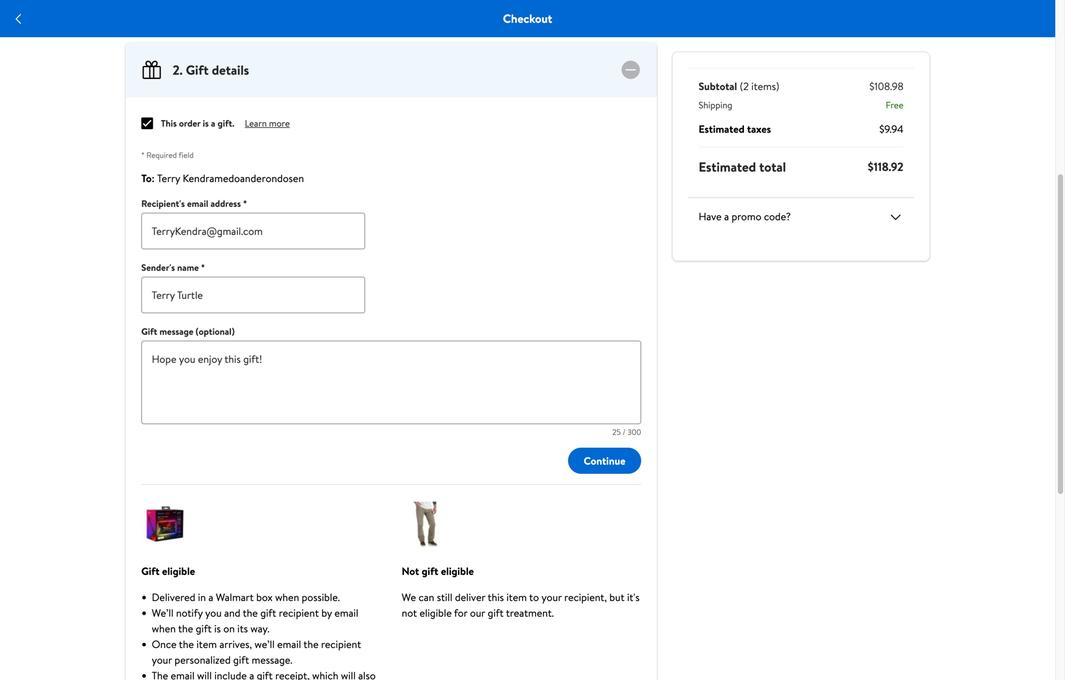 Task type: vqa. For each thing, say whether or not it's contained in the screenshot.
first REMOVE from the bottom of the page
no



Task type: describe. For each thing, give the bounding box(es) containing it.
not gift eligible
[[402, 564, 474, 578]]

order
[[179, 117, 201, 130]]

back image
[[10, 11, 26, 27]]

walmart
[[216, 590, 254, 604]]

a inside delivered in a walmart box when possible. we'll notify you and the gift recipient by email when the gift is on its way. once the item arrives, we'll email the recipient your personalized gift message.
[[208, 590, 213, 604]]

checkout
[[503, 10, 552, 27]]

$108.98
[[869, 79, 904, 93]]

we
[[402, 590, 416, 604]]

once
[[152, 637, 177, 651]]

2 horizontal spatial *
[[243, 197, 247, 210]]

treatment.
[[506, 606, 554, 620]]

this
[[488, 590, 504, 604]]

gift down arrives,
[[233, 653, 249, 667]]

the down notify
[[178, 621, 193, 636]]

subtotal
[[699, 79, 737, 93]]

still
[[437, 590, 452, 604]]

estimated total
[[699, 158, 786, 176]]

personalized
[[174, 653, 231, 667]]

by
[[321, 606, 332, 620]]

in
[[198, 590, 206, 604]]

(optional)
[[196, 325, 235, 338]]

message
[[159, 325, 193, 338]]

govee stranger things indoor rgbic led tv backlight with camera 12.5ft for 55-65 inch tvs and pcs image
[[141, 501, 188, 548]]

gift down "box"
[[260, 606, 276, 620]]

have
[[699, 209, 722, 224]]

delivered in a walmart box when possible. we'll notify you and the gift recipient by email when the gift is on its way. once the item arrives, we'll email the recipient your personalized gift message.
[[152, 590, 361, 667]]

2.
[[173, 61, 183, 79]]

item inside delivered in a walmart box when possible. we'll notify you and the gift recipient by email when the gift is on its way. once the item arrives, we'll email the recipient your personalized gift message.
[[196, 637, 217, 651]]

the right once
[[179, 637, 194, 651]]

kendramedoanderondosen
[[183, 171, 304, 185]]

delivered
[[152, 590, 195, 604]]

it's
[[627, 590, 640, 604]]

free
[[886, 99, 904, 111]]

name
[[177, 261, 199, 274]]

field
[[179, 149, 194, 161]]

eligible up the delivered
[[162, 564, 195, 578]]

1 vertical spatial a
[[724, 209, 729, 224]]

sender's
[[141, 261, 175, 274]]

the right we'll
[[303, 637, 319, 651]]

25
[[612, 427, 621, 438]]

gift for eligible
[[141, 564, 160, 578]]

This order is a gift. checkbox
[[141, 117, 153, 129]]

terry
[[157, 171, 180, 185]]

continue
[[584, 453, 626, 468]]

2 horizontal spatial email
[[334, 606, 358, 620]]

notify
[[176, 606, 203, 620]]

300
[[628, 427, 641, 438]]

sender's name *
[[141, 261, 205, 274]]

more
[[269, 117, 290, 130]]

way.
[[250, 621, 270, 636]]

2. gift details
[[173, 61, 249, 79]]

gift for message
[[141, 325, 157, 338]]

25 / 300
[[612, 427, 641, 438]]

1 horizontal spatial *
[[201, 261, 205, 274]]

0 vertical spatial gift
[[186, 61, 209, 79]]

possible.
[[302, 590, 340, 604]]

2 vertical spatial email
[[277, 637, 301, 651]]

learn
[[245, 117, 267, 130]]

taxes
[[747, 122, 771, 136]]

eligible inside we can still deliver this item to your recipient, but it's not eligible for our gift treatment.
[[420, 606, 452, 620]]

0 vertical spatial is
[[203, 117, 209, 130]]

gift right not
[[422, 564, 438, 578]]

* required field
[[141, 149, 194, 161]]

can
[[419, 590, 434, 604]]

we can still deliver this item to your recipient, but it's not eligible for our gift treatment.
[[402, 590, 640, 620]]

estimated for estimated total
[[699, 158, 756, 176]]



Task type: locate. For each thing, give the bounding box(es) containing it.
estimated for estimated taxes
[[699, 122, 745, 136]]

gift inside we can still deliver this item to your recipient, but it's not eligible for our gift treatment.
[[488, 606, 504, 620]]

this
[[161, 117, 177, 130]]

gift left "message"
[[141, 325, 157, 338]]

0 vertical spatial item
[[506, 590, 527, 604]]

0 vertical spatial *
[[141, 149, 145, 161]]

1 estimated from the top
[[699, 122, 745, 136]]

but
[[609, 590, 625, 604]]

1 horizontal spatial your
[[542, 590, 562, 604]]

1 vertical spatial gift
[[141, 325, 157, 338]]

Sender's name * text field
[[141, 277, 365, 313]]

is
[[203, 117, 209, 130], [214, 621, 221, 636]]

gift message (optional)
[[141, 325, 235, 338]]

estimated down estimated taxes
[[699, 158, 756, 176]]

box
[[256, 590, 273, 604]]

code?
[[764, 209, 791, 224]]

items)
[[751, 79, 779, 93]]

continue button
[[568, 448, 641, 474]]

0 vertical spatial recipient
[[279, 606, 319, 620]]

1 vertical spatial your
[[152, 653, 172, 667]]

(2
[[740, 79, 749, 93]]

email up message.
[[277, 637, 301, 651]]

learn more
[[245, 117, 290, 130]]

1 vertical spatial recipient
[[321, 637, 361, 651]]

deliver
[[455, 590, 485, 604]]

details
[[212, 61, 249, 79]]

gift down you
[[196, 621, 212, 636]]

* right name
[[201, 261, 205, 274]]

1 horizontal spatial email
[[277, 637, 301, 651]]

you
[[205, 606, 222, 620]]

promo
[[732, 209, 762, 224]]

is right order
[[203, 117, 209, 130]]

a
[[211, 117, 215, 130], [724, 209, 729, 224], [208, 590, 213, 604]]

email right by
[[334, 606, 358, 620]]

to: terry kendramedoanderondosen
[[141, 171, 304, 185]]

/
[[623, 427, 626, 438]]

0 vertical spatial email
[[187, 197, 208, 210]]

2 vertical spatial a
[[208, 590, 213, 604]]

2 estimated from the top
[[699, 158, 756, 176]]

$9.94
[[879, 122, 904, 136]]

item
[[506, 590, 527, 604], [196, 637, 217, 651]]

0 vertical spatial your
[[542, 590, 562, 604]]

we'll
[[152, 606, 174, 620]]

have a promo code? image
[[888, 210, 904, 225]]

recipient down by
[[321, 637, 361, 651]]

a left gift.
[[211, 117, 215, 130]]

to:
[[141, 171, 155, 185]]

email
[[187, 197, 208, 210], [334, 606, 358, 620], [277, 637, 301, 651]]

recipient
[[279, 606, 319, 620], [321, 637, 361, 651]]

0 horizontal spatial *
[[141, 149, 145, 161]]

0 vertical spatial estimated
[[699, 122, 745, 136]]

1 horizontal spatial is
[[214, 621, 221, 636]]

recipient's email address *
[[141, 197, 247, 210]]

Recipient's email address * email field
[[141, 213, 365, 249]]

on
[[223, 621, 235, 636]]

0 horizontal spatial email
[[187, 197, 208, 210]]

1 vertical spatial item
[[196, 637, 217, 651]]

is left on
[[214, 621, 221, 636]]

subtotal (2 items)
[[699, 79, 779, 93]]

0 horizontal spatial item
[[196, 637, 217, 651]]

0 horizontal spatial is
[[203, 117, 209, 130]]

to
[[529, 590, 539, 604]]

item up personalized
[[196, 637, 217, 651]]

your
[[542, 590, 562, 604], [152, 653, 172, 667]]

0 horizontal spatial when
[[152, 621, 176, 636]]

2 vertical spatial gift
[[141, 564, 160, 578]]

wrangler men's and big men's regular fit jeans with flex image
[[402, 501, 449, 548]]

our
[[470, 606, 485, 620]]

we'll
[[255, 637, 275, 651]]

gift
[[186, 61, 209, 79], [141, 325, 157, 338], [141, 564, 160, 578]]

1 vertical spatial email
[[334, 606, 358, 620]]

recipient's
[[141, 197, 185, 210]]

message.
[[252, 653, 292, 667]]

gift down this
[[488, 606, 504, 620]]

have a promo code?
[[699, 209, 791, 224]]

$118.92
[[868, 159, 904, 175]]

Gift message (optional) text field
[[141, 341, 641, 424]]

the up its
[[243, 606, 258, 620]]

not
[[402, 564, 419, 578]]

not
[[402, 606, 417, 620]]

1 vertical spatial *
[[243, 197, 247, 210]]

email left address
[[187, 197, 208, 210]]

the
[[243, 606, 258, 620], [178, 621, 193, 636], [179, 637, 194, 651], [303, 637, 319, 651]]

its
[[237, 621, 248, 636]]

this order is a gift.
[[161, 117, 234, 130]]

your down once
[[152, 653, 172, 667]]

a right in
[[208, 590, 213, 604]]

eligible up deliver
[[441, 564, 474, 578]]

0 horizontal spatial your
[[152, 653, 172, 667]]

required
[[146, 149, 177, 161]]

1 vertical spatial estimated
[[699, 158, 756, 176]]

recipient,
[[564, 590, 607, 604]]

estimated
[[699, 122, 745, 136], [699, 158, 756, 176]]

1 horizontal spatial when
[[275, 590, 299, 604]]

shipping
[[699, 99, 733, 111]]

gift up the delivered
[[141, 564, 160, 578]]

learn more button
[[234, 113, 300, 134]]

gift
[[422, 564, 438, 578], [260, 606, 276, 620], [488, 606, 504, 620], [196, 621, 212, 636], [233, 653, 249, 667]]

1 vertical spatial when
[[152, 621, 176, 636]]

your inside delivered in a walmart box when possible. we'll notify you and the gift recipient by email when the gift is on its way. once the item arrives, we'll email the recipient your personalized gift message.
[[152, 653, 172, 667]]

0 vertical spatial when
[[275, 590, 299, 604]]

your inside we can still deliver this item to your recipient, but it's not eligible for our gift treatment.
[[542, 590, 562, 604]]

eligible
[[162, 564, 195, 578], [441, 564, 474, 578], [420, 606, 452, 620]]

is inside delivered in a walmart box when possible. we'll notify you and the gift recipient by email when the gift is on its way. once the item arrives, we'll email the recipient your personalized gift message.
[[214, 621, 221, 636]]

address
[[211, 197, 241, 210]]

estimated taxes
[[699, 122, 771, 136]]

item inside we can still deliver this item to your recipient, but it's not eligible for our gift treatment.
[[506, 590, 527, 604]]

when
[[275, 590, 299, 604], [152, 621, 176, 636]]

when up once
[[152, 621, 176, 636]]

your right to
[[542, 590, 562, 604]]

total
[[759, 158, 786, 176]]

gift.
[[218, 117, 234, 130]]

a right have
[[724, 209, 729, 224]]

1 vertical spatial is
[[214, 621, 221, 636]]

for
[[454, 606, 468, 620]]

and
[[224, 606, 240, 620]]

recipient down possible.
[[279, 606, 319, 620]]

gift eligible
[[141, 564, 195, 578]]

estimated down shipping
[[699, 122, 745, 136]]

0 horizontal spatial recipient
[[279, 606, 319, 620]]

arrives,
[[219, 637, 252, 651]]

eligible down still
[[420, 606, 452, 620]]

*
[[141, 149, 145, 161], [243, 197, 247, 210], [201, 261, 205, 274]]

gift right 2.
[[186, 61, 209, 79]]

1 horizontal spatial recipient
[[321, 637, 361, 651]]

0 vertical spatial a
[[211, 117, 215, 130]]

when right "box"
[[275, 590, 299, 604]]

* right address
[[243, 197, 247, 210]]

* left required
[[141, 149, 145, 161]]

item left to
[[506, 590, 527, 604]]

2 vertical spatial *
[[201, 261, 205, 274]]

1 horizontal spatial item
[[506, 590, 527, 604]]



